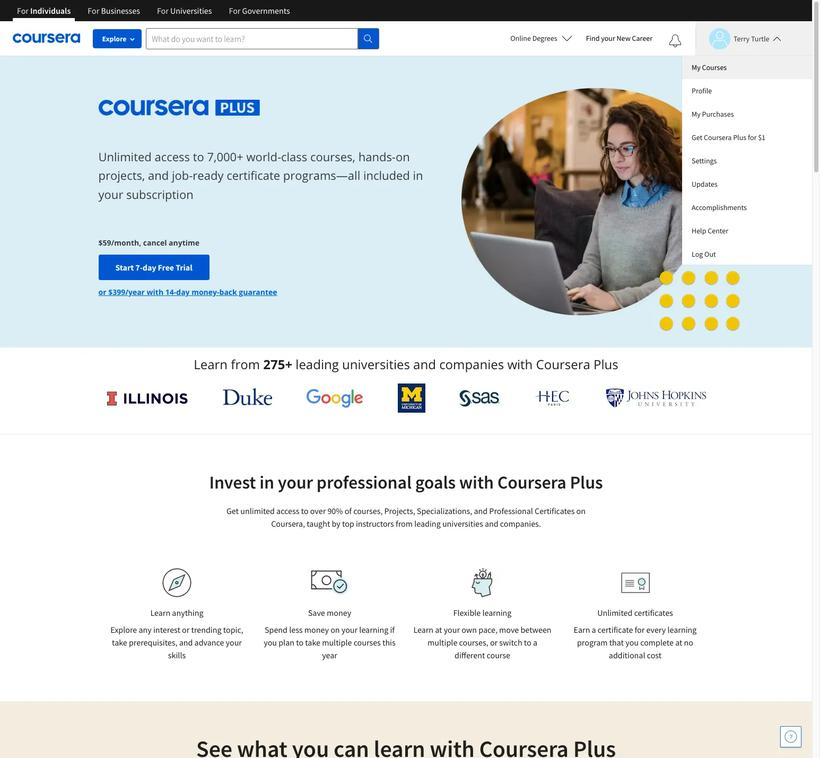 Task type: vqa. For each thing, say whether or not it's contained in the screenshot.
the top a
yes



Task type: describe. For each thing, give the bounding box(es) containing it.
my purchases
[[692, 109, 734, 119]]

on inside the spend less money on your learning if you plan to take multiple courses this year
[[331, 625, 340, 635]]

log out button
[[682, 243, 813, 265]]

coursera image
[[13, 30, 80, 47]]

courses, inside get unlimited access to over 90% of courses, projects, specializations, and professional certificates on coursera, taught by top instructors from leading universities and companies.
[[354, 506, 383, 516]]

find your new career
[[586, 33, 653, 43]]

0 vertical spatial or
[[98, 287, 106, 297]]

invest
[[209, 471, 256, 494]]

courses
[[354, 637, 381, 648]]

for for individuals
[[17, 5, 29, 16]]

access inside unlimited access to 7,000+ world-class courses, hands-on projects, and job-ready certificate programs—all included in your subscription
[[155, 149, 190, 165]]

learn from 275+ leading universities and companies with coursera plus
[[194, 356, 619, 373]]

unlimited for unlimited certificates
[[598, 608, 633, 618]]

learn anything
[[150, 608, 204, 618]]

for universities
[[157, 5, 212, 16]]

7-
[[135, 262, 143, 273]]

of
[[345, 506, 352, 516]]

taught
[[307, 518, 330, 529]]

accomplishments link
[[682, 196, 813, 219]]

unlimited access to 7,000+ world-class courses, hands-on projects, and job-ready certificate programs—all included in your subscription
[[98, 149, 423, 202]]

get for get unlimited access to over 90% of courses, projects, specializations, and professional certificates on coursera, taught by top instructors from leading universities and companies.
[[227, 506, 239, 516]]

additional
[[609, 650, 646, 661]]

plus inside "link"
[[734, 133, 747, 142]]

advance
[[195, 637, 224, 648]]

spend
[[265, 625, 288, 635]]

certificate inside unlimited access to 7,000+ world-class courses, hands-on projects, and job-ready certificate programs—all included in your subscription
[[227, 167, 280, 183]]

back
[[219, 287, 237, 297]]

275+
[[263, 356, 292, 373]]

class
[[281, 149, 307, 165]]

any
[[139, 625, 152, 635]]

coursera plus image
[[98, 100, 260, 116]]

professional
[[317, 471, 412, 494]]

learn at your own pace, move between multiple courses, or switch to a different course
[[414, 625, 552, 661]]

take inside "explore any interest or trending topic, take prerequisites, and advance your skills"
[[112, 637, 127, 648]]

1 vertical spatial coursera
[[536, 356, 591, 373]]

get coursera plus for $1 link
[[682, 126, 813, 149]]

leading inside get unlimited access to over 90% of courses, projects, specializations, and professional certificates on coursera, taught by top instructors from leading universities and companies.
[[415, 518, 441, 529]]

90%
[[328, 506, 343, 516]]

get unlimited access to over 90% of courses, projects, specializations, and professional certificates on coursera, taught by top instructors from leading universities and companies.
[[227, 506, 586, 529]]

individuals
[[30, 5, 71, 16]]

terry turtle menu
[[682, 56, 813, 265]]

$1
[[758, 133, 766, 142]]

or $399 /year with 14-day money-back guarantee
[[98, 287, 277, 297]]

johns hopkins university image
[[606, 388, 707, 408]]

find your new career link
[[581, 32, 658, 45]]

updates link
[[682, 172, 813, 196]]

unlimited
[[241, 506, 275, 516]]

duke university image
[[223, 388, 272, 405]]

programs—all
[[283, 167, 360, 183]]

to inside get unlimited access to over 90% of courses, projects, specializations, and professional certificates on coursera, taught by top instructors from leading universities and companies.
[[301, 506, 309, 516]]

cost
[[647, 650, 662, 661]]

money inside the spend less money on your learning if you plan to take multiple courses this year
[[305, 625, 329, 635]]

by
[[332, 518, 341, 529]]

help center
[[692, 226, 729, 236]]

unlimited for unlimited access to 7,000+ world-class courses, hands-on projects, and job-ready certificate programs—all included in your subscription
[[98, 149, 152, 165]]

to inside unlimited access to 7,000+ world-class courses, hands-on projects, and job-ready certificate programs—all included in your subscription
[[193, 149, 204, 165]]

course
[[487, 650, 511, 661]]

specializations,
[[417, 506, 472, 516]]

companies
[[439, 356, 504, 373]]

different
[[455, 650, 485, 661]]

for governments
[[229, 5, 290, 16]]

companies.
[[500, 518, 541, 529]]

log
[[692, 249, 703, 259]]

that
[[610, 637, 624, 648]]

courses, inside learn at your own pace, move between multiple courses, or switch to a different course
[[459, 637, 489, 648]]

$59
[[98, 238, 111, 248]]

explore for explore
[[102, 34, 127, 44]]

my courses link
[[682, 56, 813, 79]]

job-
[[172, 167, 193, 183]]

your inside unlimited access to 7,000+ world-class courses, hands-on projects, and job-ready certificate programs—all included in your subscription
[[98, 186, 123, 202]]

earn a certificate for every learning program that you complete at no additional cost
[[574, 625, 697, 661]]

settings link
[[682, 149, 813, 172]]

learn anything image
[[162, 568, 192, 598]]

spend less money on your learning if you plan to take multiple courses this year
[[264, 625, 396, 661]]

university of illinois at urbana-champaign image
[[106, 390, 189, 407]]

your inside learn at your own pace, move between multiple courses, or switch to a different course
[[444, 625, 460, 635]]

day inside button
[[143, 262, 156, 273]]

on inside get unlimited access to over 90% of courses, projects, specializations, and professional certificates on coursera, taught by top instructors from leading universities and companies.
[[577, 506, 586, 516]]

certificates
[[635, 608, 673, 618]]

show notifications image
[[669, 34, 682, 47]]

log out
[[692, 249, 716, 259]]

interest
[[153, 625, 180, 635]]

take inside the spend less money on your learning if you plan to take multiple courses this year
[[305, 637, 321, 648]]

projects,
[[385, 506, 415, 516]]

banner navigation
[[8, 0, 299, 29]]

updates
[[692, 179, 718, 189]]

degrees
[[533, 33, 558, 43]]

every
[[647, 625, 666, 635]]

0 vertical spatial money
[[327, 608, 351, 618]]

$399
[[108, 287, 125, 297]]

unlimited certificates image
[[621, 572, 650, 594]]

14-
[[165, 287, 176, 297]]

universities
[[170, 5, 212, 16]]

and inside unlimited access to 7,000+ world-class courses, hands-on projects, and job-ready certificate programs—all included in your subscription
[[148, 167, 169, 183]]

out
[[705, 249, 716, 259]]

2 vertical spatial with
[[459, 471, 494, 494]]

trending
[[191, 625, 222, 635]]

instructors
[[356, 518, 394, 529]]

and down professional
[[485, 518, 499, 529]]

my courses
[[692, 63, 727, 72]]

help center link
[[682, 219, 813, 243]]

coursera,
[[271, 518, 305, 529]]

a inside earn a certificate for every learning program that you complete at no additional cost
[[592, 625, 596, 635]]

multiple inside the spend less money on your learning if you plan to take multiple courses this year
[[322, 637, 352, 648]]

2 vertical spatial plus
[[570, 471, 603, 494]]

save money
[[308, 608, 351, 618]]

What do you want to learn? text field
[[146, 28, 358, 49]]

hands-
[[359, 149, 396, 165]]

between
[[521, 625, 552, 635]]

terry
[[734, 34, 750, 43]]

pace,
[[479, 625, 498, 635]]

for for every
[[635, 625, 645, 635]]

at inside earn a certificate for every learning program that you complete at no additional cost
[[676, 637, 683, 648]]



Task type: locate. For each thing, give the bounding box(es) containing it.
universities
[[342, 356, 410, 373], [443, 518, 483, 529]]

universities up university of michigan image
[[342, 356, 410, 373]]

you inside the spend less money on your learning if you plan to take multiple courses this year
[[264, 637, 277, 648]]

1 horizontal spatial a
[[592, 625, 596, 635]]

1 my from the top
[[692, 63, 701, 72]]

with left 14-
[[147, 287, 164, 297]]

your left own
[[444, 625, 460, 635]]

1 vertical spatial learn
[[150, 608, 170, 618]]

find
[[586, 33, 600, 43]]

2 vertical spatial courses,
[[459, 637, 489, 648]]

0 horizontal spatial learn
[[150, 608, 170, 618]]

1 take from the left
[[112, 637, 127, 648]]

1 horizontal spatial day
[[176, 287, 190, 297]]

2 vertical spatial learn
[[414, 625, 434, 635]]

get up settings at the top of the page
[[692, 133, 703, 142]]

from inside get unlimited access to over 90% of courses, projects, specializations, and professional certificates on coursera, taught by top instructors from leading universities and companies.
[[396, 518, 413, 529]]

0 vertical spatial get
[[692, 133, 703, 142]]

your inside "explore any interest or trending topic, take prerequisites, and advance your skills"
[[226, 637, 242, 648]]

get
[[692, 133, 703, 142], [227, 506, 239, 516]]

in inside unlimited access to 7,000+ world-class courses, hands-on projects, and job-ready certificate programs—all included in your subscription
[[413, 167, 423, 183]]

take left the prerequisites,
[[112, 637, 127, 648]]

start
[[115, 262, 134, 273]]

or inside learn at your own pace, move between multiple courses, or switch to a different course
[[490, 637, 498, 648]]

flexible learning image
[[464, 568, 501, 598]]

0 vertical spatial day
[[143, 262, 156, 273]]

1 vertical spatial at
[[676, 637, 683, 648]]

1 vertical spatial from
[[396, 518, 413, 529]]

prerequisites,
[[129, 637, 178, 648]]

0 horizontal spatial for
[[635, 625, 645, 635]]

topic,
[[223, 625, 243, 635]]

1 vertical spatial day
[[176, 287, 190, 297]]

0 horizontal spatial take
[[112, 637, 127, 648]]

multiple up the year
[[322, 637, 352, 648]]

a inside learn at your own pace, move between multiple courses, or switch to a different course
[[533, 637, 538, 648]]

in
[[413, 167, 423, 183], [260, 471, 274, 494]]

you up additional
[[626, 637, 639, 648]]

2 for from the left
[[88, 5, 99, 16]]

2 horizontal spatial or
[[490, 637, 498, 648]]

explore left any
[[111, 625, 137, 635]]

1 vertical spatial unlimited
[[598, 608, 633, 618]]

0 horizontal spatial access
[[155, 149, 190, 165]]

and up university of michigan image
[[413, 356, 436, 373]]

1 horizontal spatial access
[[277, 506, 300, 516]]

$59 /month, cancel anytime
[[98, 238, 200, 248]]

my left purchases
[[692, 109, 701, 119]]

0 horizontal spatial a
[[533, 637, 538, 648]]

a
[[592, 625, 596, 635], [533, 637, 538, 648]]

1 vertical spatial a
[[533, 637, 538, 648]]

money-
[[192, 287, 219, 297]]

you down spend
[[264, 637, 277, 648]]

1 vertical spatial or
[[182, 625, 190, 635]]

0 vertical spatial plus
[[734, 133, 747, 142]]

unlimited up the projects,
[[98, 149, 152, 165]]

1 horizontal spatial you
[[626, 637, 639, 648]]

explore down for businesses
[[102, 34, 127, 44]]

online degrees button
[[502, 27, 581, 50]]

my purchases link
[[682, 102, 813, 126]]

and left professional
[[474, 506, 488, 516]]

for inside earn a certificate for every learning program that you complete at no additional cost
[[635, 625, 645, 635]]

explore any interest or trending topic, take prerequisites, and advance your skills
[[111, 625, 243, 661]]

settings
[[692, 156, 717, 166]]

unlimited up that
[[598, 608, 633, 618]]

0 vertical spatial unlimited
[[98, 149, 152, 165]]

/year
[[125, 287, 145, 297]]

at inside learn at your own pace, move between multiple courses, or switch to a different course
[[435, 625, 442, 635]]

in up unlimited
[[260, 471, 274, 494]]

0 horizontal spatial with
[[147, 287, 164, 297]]

help center image
[[785, 731, 798, 744]]

1 vertical spatial certificate
[[598, 625, 633, 635]]

1 horizontal spatial unlimited
[[598, 608, 633, 618]]

1 vertical spatial with
[[508, 356, 533, 373]]

2 multiple from the left
[[428, 637, 458, 648]]

for for universities
[[157, 5, 169, 16]]

0 vertical spatial coursera
[[704, 133, 732, 142]]

in right included
[[413, 167, 423, 183]]

learn inside learn at your own pace, move between multiple courses, or switch to a different course
[[414, 625, 434, 635]]

for for $1
[[748, 133, 757, 142]]

flexible
[[454, 608, 481, 618]]

my
[[692, 63, 701, 72], [692, 109, 701, 119]]

0 vertical spatial learn
[[194, 356, 228, 373]]

top
[[342, 518, 354, 529]]

on inside unlimited access to 7,000+ world-class courses, hands-on projects, and job-ready certificate programs—all included in your subscription
[[396, 149, 410, 165]]

1 horizontal spatial at
[[676, 637, 683, 648]]

learn up duke university image
[[194, 356, 228, 373]]

access inside get unlimited access to over 90% of courses, projects, specializations, and professional certificates on coursera, taught by top instructors from leading universities and companies.
[[277, 506, 300, 516]]

0 horizontal spatial unlimited
[[98, 149, 152, 165]]

plan
[[279, 637, 295, 648]]

courses, up instructors
[[354, 506, 383, 516]]

1 horizontal spatial learn
[[194, 356, 228, 373]]

universities inside get unlimited access to over 90% of courses, projects, specializations, and professional certificates on coursera, taught by top instructors from leading universities and companies.
[[443, 518, 483, 529]]

and inside "explore any interest or trending topic, take prerequisites, and advance your skills"
[[179, 637, 193, 648]]

0 horizontal spatial on
[[331, 625, 340, 635]]

for individuals
[[17, 5, 71, 16]]

0 vertical spatial leading
[[296, 356, 339, 373]]

0 vertical spatial certificate
[[227, 167, 280, 183]]

online
[[511, 33, 531, 43]]

1 vertical spatial in
[[260, 471, 274, 494]]

1 horizontal spatial get
[[692, 133, 703, 142]]

your inside the spend less money on your learning if you plan to take multiple courses this year
[[342, 625, 358, 635]]

certificate up that
[[598, 625, 633, 635]]

take right plan
[[305, 637, 321, 648]]

day
[[143, 262, 156, 273], [176, 287, 190, 297]]

0 vertical spatial from
[[231, 356, 260, 373]]

get inside "link"
[[692, 133, 703, 142]]

0 vertical spatial access
[[155, 149, 190, 165]]

2 horizontal spatial learning
[[668, 625, 697, 635]]

or inside "explore any interest or trending topic, take prerequisites, and advance your skills"
[[182, 625, 190, 635]]

learn
[[194, 356, 228, 373], [150, 608, 170, 618], [414, 625, 434, 635]]

businesses
[[101, 5, 140, 16]]

professional
[[489, 506, 533, 516]]

a right the earn on the right of the page
[[592, 625, 596, 635]]

1 horizontal spatial take
[[305, 637, 321, 648]]

1 horizontal spatial with
[[459, 471, 494, 494]]

0 vertical spatial for
[[748, 133, 757, 142]]

to right plan
[[296, 637, 304, 648]]

1 horizontal spatial from
[[396, 518, 413, 529]]

you inside earn a certificate for every learning program that you complete at no additional cost
[[626, 637, 639, 648]]

learn right if
[[414, 625, 434, 635]]

start 7-day free trial
[[115, 262, 192, 273]]

terry turtle button
[[696, 28, 781, 49]]

explore button
[[93, 29, 142, 48]]

leading up google image
[[296, 356, 339, 373]]

1 vertical spatial plus
[[594, 356, 619, 373]]

learning up pace,
[[483, 608, 512, 618]]

for for governments
[[229, 5, 241, 16]]

1 vertical spatial get
[[227, 506, 239, 516]]

courses, up programs—all at top left
[[310, 149, 356, 165]]

1 for from the left
[[17, 5, 29, 16]]

1 horizontal spatial learning
[[483, 608, 512, 618]]

for businesses
[[88, 5, 140, 16]]

at left own
[[435, 625, 442, 635]]

your right find
[[601, 33, 615, 43]]

explore inside "explore any interest or trending topic, take prerequisites, and advance your skills"
[[111, 625, 137, 635]]

profile
[[692, 86, 712, 96]]

hec paris image
[[534, 387, 572, 409]]

on down save money
[[331, 625, 340, 635]]

1 vertical spatial for
[[635, 625, 645, 635]]

or left $399
[[98, 287, 106, 297]]

day left 'free'
[[143, 262, 156, 273]]

guarantee
[[239, 287, 277, 297]]

certificate
[[227, 167, 280, 183], [598, 625, 633, 635]]

multiple up different
[[428, 637, 458, 648]]

coursera inside get coursera plus for $1 "link"
[[704, 133, 732, 142]]

coursera up professional
[[498, 471, 567, 494]]

university of michigan image
[[398, 384, 426, 413]]

0 vertical spatial courses,
[[310, 149, 356, 165]]

terry turtle
[[734, 34, 770, 43]]

2 my from the top
[[692, 109, 701, 119]]

0 horizontal spatial you
[[264, 637, 277, 648]]

or
[[98, 287, 106, 297], [182, 625, 190, 635], [490, 637, 498, 648]]

learn for learn from 275+ leading universities and companies with coursera plus
[[194, 356, 228, 373]]

learning inside the spend less money on your learning if you plan to take multiple courses this year
[[359, 625, 389, 635]]

0 horizontal spatial in
[[260, 471, 274, 494]]

on up included
[[396, 149, 410, 165]]

2 horizontal spatial on
[[577, 506, 586, 516]]

learn up 'interest'
[[150, 608, 170, 618]]

get inside get unlimited access to over 90% of courses, projects, specializations, and professional certificates on coursera, taught by top instructors from leading universities and companies.
[[227, 506, 239, 516]]

1 horizontal spatial in
[[413, 167, 423, 183]]

sas image
[[460, 390, 500, 407]]

coursera up hec paris image
[[536, 356, 591, 373]]

goals
[[415, 471, 456, 494]]

with right the 'companies'
[[508, 356, 533, 373]]

1 multiple from the left
[[322, 637, 352, 648]]

3 for from the left
[[157, 5, 169, 16]]

to down 'between'
[[524, 637, 532, 648]]

google image
[[306, 388, 364, 408]]

year
[[322, 650, 337, 661]]

certificate down world-
[[227, 167, 280, 183]]

save money image
[[311, 571, 349, 595]]

1 horizontal spatial or
[[182, 625, 190, 635]]

0 vertical spatial my
[[692, 63, 701, 72]]

1 you from the left
[[264, 637, 277, 648]]

1 horizontal spatial multiple
[[428, 637, 458, 648]]

2 horizontal spatial learn
[[414, 625, 434, 635]]

for inside "link"
[[748, 133, 757, 142]]

and up skills
[[179, 637, 193, 648]]

day left the money-
[[176, 287, 190, 297]]

less
[[289, 625, 303, 635]]

get coursera plus for $1
[[692, 133, 766, 142]]

with
[[147, 287, 164, 297], [508, 356, 533, 373], [459, 471, 494, 494]]

0 horizontal spatial leading
[[296, 356, 339, 373]]

access up job-
[[155, 149, 190, 165]]

for left the every
[[635, 625, 645, 635]]

for left governments
[[229, 5, 241, 16]]

learn for learn at your own pace, move between multiple courses, or switch to a different course
[[414, 625, 434, 635]]

2 horizontal spatial with
[[508, 356, 533, 373]]

1 vertical spatial leading
[[415, 518, 441, 529]]

0 horizontal spatial at
[[435, 625, 442, 635]]

courses, inside unlimited access to 7,000+ world-class courses, hands-on projects, and job-ready certificate programs—all included in your subscription
[[310, 149, 356, 165]]

0 horizontal spatial learning
[[359, 625, 389, 635]]

for left $1
[[748, 133, 757, 142]]

0 vertical spatial in
[[413, 167, 423, 183]]

own
[[462, 625, 477, 635]]

for for businesses
[[88, 5, 99, 16]]

you
[[264, 637, 277, 648], [626, 637, 639, 648]]

for left businesses
[[88, 5, 99, 16]]

access up coursera,
[[277, 506, 300, 516]]

your down topic,
[[226, 637, 242, 648]]

world-
[[247, 149, 281, 165]]

purchases
[[702, 109, 734, 119]]

help
[[692, 226, 707, 236]]

learning up no
[[668, 625, 697, 635]]

1 vertical spatial my
[[692, 109, 701, 119]]

1 horizontal spatial for
[[748, 133, 757, 142]]

leading down specializations,
[[415, 518, 441, 529]]

on right certificates
[[577, 506, 586, 516]]

if
[[390, 625, 395, 635]]

start 7-day free trial button
[[98, 255, 209, 280]]

your down the projects,
[[98, 186, 123, 202]]

courses, up different
[[459, 637, 489, 648]]

learning for spend less money on your learning if you plan to take multiple courses this year
[[359, 625, 389, 635]]

2 vertical spatial or
[[490, 637, 498, 648]]

0 horizontal spatial get
[[227, 506, 239, 516]]

unlimited
[[98, 149, 152, 165], [598, 608, 633, 618]]

0 vertical spatial universities
[[342, 356, 410, 373]]

a down 'between'
[[533, 637, 538, 648]]

your up over
[[278, 471, 313, 494]]

take
[[112, 637, 127, 648], [305, 637, 321, 648]]

0 vertical spatial at
[[435, 625, 442, 635]]

7,000+
[[207, 149, 243, 165]]

profile link
[[682, 79, 813, 102]]

to left over
[[301, 506, 309, 516]]

included
[[363, 167, 410, 183]]

get left unlimited
[[227, 506, 239, 516]]

1 horizontal spatial certificate
[[598, 625, 633, 635]]

save
[[308, 608, 325, 618]]

flexible learning
[[454, 608, 512, 618]]

0 horizontal spatial multiple
[[322, 637, 352, 648]]

0 horizontal spatial universities
[[342, 356, 410, 373]]

leading
[[296, 356, 339, 373], [415, 518, 441, 529]]

at left no
[[676, 637, 683, 648]]

explore
[[102, 34, 127, 44], [111, 625, 137, 635]]

4 for from the left
[[229, 5, 241, 16]]

1 vertical spatial money
[[305, 625, 329, 635]]

or down the anything
[[182, 625, 190, 635]]

from down projects,
[[396, 518, 413, 529]]

money down save
[[305, 625, 329, 635]]

0 horizontal spatial day
[[143, 262, 156, 273]]

2 vertical spatial coursera
[[498, 471, 567, 494]]

cancel
[[143, 238, 167, 248]]

switch
[[500, 637, 523, 648]]

1 vertical spatial explore
[[111, 625, 137, 635]]

to inside the spend less money on your learning if you plan to take multiple courses this year
[[296, 637, 304, 648]]

center
[[708, 226, 729, 236]]

1 horizontal spatial on
[[396, 149, 410, 165]]

0 horizontal spatial or
[[98, 287, 106, 297]]

my for my courses
[[692, 63, 701, 72]]

0 vertical spatial on
[[396, 149, 410, 165]]

earn
[[574, 625, 590, 635]]

from left '275+'
[[231, 356, 260, 373]]

unlimited inside unlimited access to 7,000+ world-class courses, hands-on projects, and job-ready certificate programs—all included in your subscription
[[98, 149, 152, 165]]

1 vertical spatial courses,
[[354, 506, 383, 516]]

1 vertical spatial on
[[577, 506, 586, 516]]

ready
[[193, 167, 224, 183]]

get for get coursera plus for $1
[[692, 133, 703, 142]]

my for my purchases
[[692, 109, 701, 119]]

learning up courses
[[359, 625, 389, 635]]

2 vertical spatial on
[[331, 625, 340, 635]]

0 horizontal spatial certificate
[[227, 167, 280, 183]]

to up ready
[[193, 149, 204, 165]]

coursera down purchases
[[704, 133, 732, 142]]

turtle
[[751, 34, 770, 43]]

0 vertical spatial explore
[[102, 34, 127, 44]]

universities down specializations,
[[443, 518, 483, 529]]

0 vertical spatial a
[[592, 625, 596, 635]]

learning for earn a certificate for every learning program that you complete at no additional cost
[[668, 625, 697, 635]]

access
[[155, 149, 190, 165], [277, 506, 300, 516]]

trial
[[176, 262, 192, 273]]

plus
[[734, 133, 747, 142], [594, 356, 619, 373], [570, 471, 603, 494]]

1 vertical spatial universities
[[443, 518, 483, 529]]

invest in your professional goals with coursera plus
[[209, 471, 603, 494]]

0 horizontal spatial from
[[231, 356, 260, 373]]

for left individuals
[[17, 5, 29, 16]]

your up courses
[[342, 625, 358, 635]]

this
[[383, 637, 396, 648]]

money right save
[[327, 608, 351, 618]]

learn for learn anything
[[150, 608, 170, 618]]

None search field
[[146, 28, 379, 49]]

learning inside earn a certificate for every learning program that you complete at no additional cost
[[668, 625, 697, 635]]

or up course
[[490, 637, 498, 648]]

and up subscription
[[148, 167, 169, 183]]

governments
[[242, 5, 290, 16]]

over
[[310, 506, 326, 516]]

my left courses
[[692, 63, 701, 72]]

complete
[[641, 637, 674, 648]]

0 vertical spatial with
[[147, 287, 164, 297]]

1 horizontal spatial universities
[[443, 518, 483, 529]]

explore for explore any interest or trending topic, take prerequisites, and advance your skills
[[111, 625, 137, 635]]

multiple inside learn at your own pace, move between multiple courses, or switch to a different course
[[428, 637, 458, 648]]

with right goals
[[459, 471, 494, 494]]

certificate inside earn a certificate for every learning program that you complete at no additional cost
[[598, 625, 633, 635]]

for left universities
[[157, 5, 169, 16]]

1 vertical spatial access
[[277, 506, 300, 516]]

explore inside dropdown button
[[102, 34, 127, 44]]

1 horizontal spatial leading
[[415, 518, 441, 529]]

to inside learn at your own pace, move between multiple courses, or switch to a different course
[[524, 637, 532, 648]]

2 you from the left
[[626, 637, 639, 648]]

2 take from the left
[[305, 637, 321, 648]]



